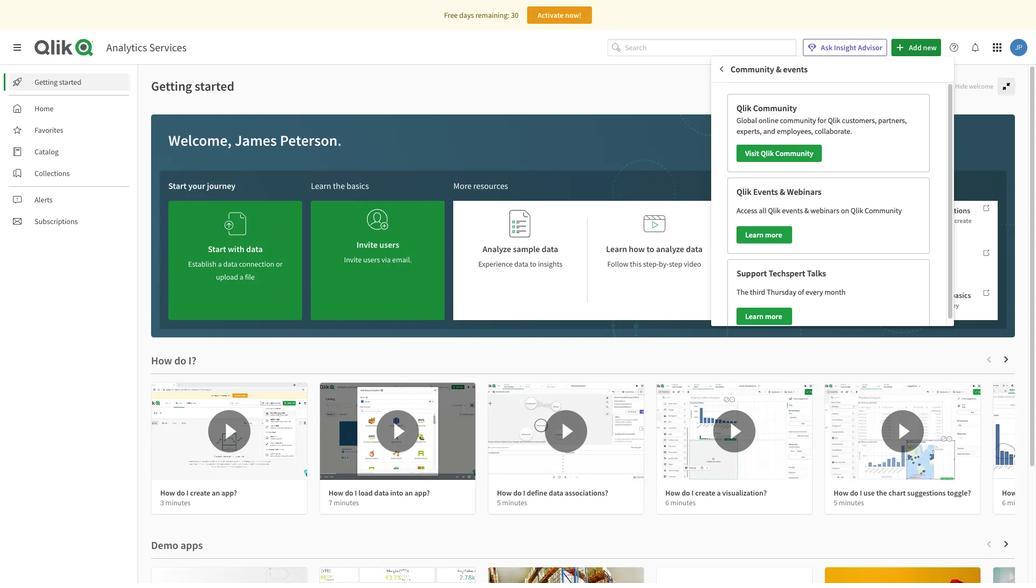 Task type: locate. For each thing, give the bounding box(es) containing it.
0 horizontal spatial to
[[530, 259, 537, 269]]

1 vertical spatial &
[[780, 186, 786, 197]]

i inside how do i define data associations? 5 minutes
[[523, 488, 526, 498]]

start inside start with data establish a data connection or upload a file
[[208, 243, 226, 254]]

basics right the beyond
[[951, 290, 971, 300]]

how inside the how do i create a visualization? 6 minutes
[[666, 488, 680, 498]]

create inside the how do i create a visualization? 6 minutes
[[696, 488, 716, 498]]

4 i from the left
[[692, 488, 694, 498]]

with down start with data image at the top of page
[[228, 243, 245, 254]]

5 inside how do i define data associations? 5 minutes
[[497, 498, 501, 507]]

learn more for techspert
[[746, 312, 784, 321]]

data down sample at top
[[515, 259, 529, 269]]

how inside how do i load data into an app? 7 minutes
[[329, 488, 344, 498]]

5 inside the "how do i use the chart suggestions toggle? 5 minutes"
[[834, 498, 838, 507]]

minutes down how do i create a visualization? element
[[671, 498, 696, 507]]

group containing community & events
[[712, 56, 955, 338]]

i inside the "how do i use the chart suggestions toggle? 5 minutes"
[[860, 488, 862, 498]]

4 how from the left
[[666, 488, 680, 498]]

community up the online
[[754, 103, 797, 113]]

2 6 from the left
[[1003, 498, 1006, 507]]

2 vertical spatial a
[[717, 488, 721, 498]]

0 horizontal spatial getting
[[35, 77, 58, 87]]

1 an from the left
[[212, 488, 220, 498]]

getting started link
[[9, 73, 130, 91]]

i for how do i define data associations?
[[523, 488, 526, 498]]

analyze sample data image
[[510, 209, 531, 238]]

the
[[333, 180, 345, 191], [786, 243, 798, 254], [939, 290, 950, 300], [877, 488, 888, 498]]

5 minutes from the left
[[839, 498, 864, 507]]

1 5 from the left
[[497, 498, 501, 507]]

do for how do i define data associations?
[[514, 488, 522, 498]]

days
[[459, 10, 474, 20]]

how for how do i use the chart suggestions toggle?
[[834, 488, 849, 498]]

1 horizontal spatial start
[[208, 243, 226, 254]]

6 i from the left
[[1029, 488, 1031, 498]]

to inside analyze sample data experience data to insights
[[530, 259, 537, 269]]

thursday
[[767, 287, 797, 297]]

data up video
[[686, 243, 703, 254]]

free days remaining: 30
[[444, 10, 519, 20]]

how for how do i create an app?
[[160, 488, 175, 498]]

0 vertical spatial to
[[948, 216, 953, 225]]

0 horizontal spatial 6
[[666, 498, 669, 507]]

1 horizontal spatial with
[[910, 206, 925, 215]]

3
[[160, 498, 164, 507]]

more for techspert
[[765, 312, 783, 321]]

1 vertical spatial how
[[629, 243, 645, 254]]

ask
[[821, 43, 833, 52]]

0 vertical spatial invite
[[357, 239, 378, 250]]

minutes inside how do i in 6 minutes
[[1008, 498, 1033, 507]]

the up sense
[[786, 243, 798, 254]]

journey inside onboarding beyond the basics continue your learning journey
[[938, 301, 959, 309]]

qlik right what
[[776, 259, 789, 269]]

create for how do i create an app?
[[190, 488, 210, 498]]

hide welcome
[[956, 82, 994, 90]]

0 vertical spatial a
[[218, 259, 222, 269]]

how up this
[[629, 243, 645, 254]]

learn the basics
[[311, 180, 369, 191]]

1 vertical spatial your
[[900, 301, 912, 309]]

a inside the how do i create a visualization? 6 minutes
[[717, 488, 721, 498]]

welcome, james peterson. main content
[[138, 65, 1037, 583]]

2 i from the left
[[355, 488, 357, 498]]

i inside how do i load data into an app? 7 minutes
[[355, 488, 357, 498]]

app
[[896, 251, 909, 260]]

journey up start with data image at the top of page
[[207, 180, 236, 191]]

to down visualizations
[[948, 216, 953, 225]]

do inside how do i in 6 minutes
[[1019, 488, 1027, 498]]

invite users invite users via email.
[[344, 239, 412, 265]]

0 horizontal spatial 5
[[497, 498, 501, 507]]

1 horizontal spatial and
[[922, 216, 933, 225]]

learn more button down all
[[737, 226, 793, 243]]

an inside how do i load data into an app? 7 minutes
[[405, 488, 413, 498]]

2 horizontal spatial started
[[886, 206, 909, 215]]

your down onboarding
[[900, 301, 912, 309]]

1 horizontal spatial 5
[[834, 498, 838, 507]]

community & events
[[731, 64, 808, 75]]

community
[[731, 64, 775, 75], [754, 103, 797, 113], [776, 148, 814, 158], [865, 206, 902, 215]]

1 6 from the left
[[666, 498, 669, 507]]

to inside get started with visualizations learn about apps and how to create one
[[948, 216, 953, 225]]

create inside get started with visualizations learn about apps and how to create one
[[955, 216, 972, 225]]

getting down services
[[151, 78, 192, 94]]

how inside how do i create an app? 3 minutes
[[160, 488, 175, 498]]

learn more button down third in the right of the page
[[737, 308, 793, 325]]

how do i interact with visualizations? image
[[994, 383, 1037, 480]]

qlik events & webinars
[[737, 186, 822, 197]]

a left file
[[240, 272, 244, 282]]

get
[[873, 206, 884, 215]]

1 horizontal spatial journey
[[938, 301, 959, 309]]

events down webinars
[[782, 206, 803, 215]]

1 learn more button from the top
[[737, 226, 793, 243]]

learn more down third in the right of the page
[[746, 312, 784, 321]]

learn more up explore
[[746, 230, 784, 240]]

home
[[35, 104, 54, 113]]

1 vertical spatial learn more
[[746, 312, 784, 321]]

experts,
[[737, 126, 762, 136]]

1 horizontal spatial getting
[[151, 78, 192, 94]]

invite down invite users image
[[357, 239, 378, 250]]

learning
[[914, 301, 937, 309]]

to inside learn how to analyze data follow this step-by-step video
[[647, 243, 655, 254]]

analytics services
[[106, 40, 187, 54]]

learn more for events
[[746, 230, 784, 240]]

do inside explore the demo see what qlik sense can do
[[823, 259, 832, 269]]

the right use
[[877, 488, 888, 498]]

0 horizontal spatial started
[[59, 77, 81, 87]]

analyze
[[656, 243, 685, 254]]

events up community
[[784, 64, 808, 75]]

0 horizontal spatial journey
[[207, 180, 236, 191]]

0 vertical spatial with
[[910, 206, 925, 215]]

what
[[759, 259, 775, 269]]

free
[[444, 10, 458, 20]]

to up step- at the top of the page
[[647, 243, 655, 254]]

learn up explore
[[746, 230, 764, 240]]

1 vertical spatial and
[[922, 216, 933, 225]]

qlik right visit
[[761, 148, 774, 158]]

data left into
[[374, 488, 389, 498]]

alerts
[[35, 195, 53, 205]]

i inside how do i create an app? 3 minutes
[[187, 488, 189, 498]]

visualizations
[[926, 206, 971, 215]]

minutes down how do i interact with visualizations? element
[[1008, 498, 1033, 507]]

explore the demo see what qlik sense can do
[[746, 243, 832, 269]]

1 horizontal spatial your
[[900, 301, 912, 309]]

create inside how do i create an app? 3 minutes
[[190, 488, 210, 498]]

5 i from the left
[[860, 488, 862, 498]]

start with data image
[[225, 209, 246, 238]]

invite users image
[[367, 205, 389, 234]]

1 horizontal spatial app?
[[415, 488, 430, 498]]

0 horizontal spatial and
[[764, 126, 776, 136]]

0 horizontal spatial with
[[228, 243, 245, 254]]

4 minutes from the left
[[671, 498, 696, 507]]

add new button
[[892, 39, 942, 56]]

beyond
[[913, 290, 938, 300]]

1 horizontal spatial how
[[934, 216, 946, 225]]

1 horizontal spatial 6
[[1003, 498, 1006, 507]]

2 horizontal spatial a
[[717, 488, 721, 498]]

do inside how do i define data associations? 5 minutes
[[514, 488, 522, 498]]

in
[[1032, 488, 1037, 498]]

demo
[[800, 243, 821, 254]]

community down employees,
[[776, 148, 814, 158]]

or
[[276, 259, 283, 269]]

associations?
[[565, 488, 609, 498]]

6 minutes from the left
[[1008, 498, 1033, 507]]

basics up invite users image
[[347, 180, 369, 191]]

into
[[390, 488, 403, 498]]

1 more from the top
[[765, 230, 783, 240]]

3 minutes from the left
[[502, 498, 528, 507]]

app? inside how do i load data into an app? 7 minutes
[[415, 488, 430, 498]]

1 learn more from the top
[[746, 230, 784, 240]]

1 vertical spatial start
[[208, 243, 226, 254]]

& right events
[[780, 186, 786, 197]]

0 horizontal spatial start
[[168, 180, 187, 191]]

users left via
[[363, 255, 380, 265]]

data inside how do i define data associations? 5 minutes
[[549, 488, 564, 498]]

how do i define data associations? image
[[489, 383, 644, 480]]

do
[[823, 259, 832, 269], [177, 488, 185, 498], [345, 488, 353, 498], [514, 488, 522, 498], [682, 488, 690, 498], [850, 488, 859, 498], [1019, 488, 1027, 498]]

0 vertical spatial how
[[934, 216, 946, 225]]

1 horizontal spatial basics
[[951, 290, 971, 300]]

0 horizontal spatial an
[[212, 488, 220, 498]]

0 vertical spatial more
[[765, 230, 783, 240]]

how do i create an app? image
[[152, 383, 307, 480]]

getting
[[35, 77, 58, 87], [151, 78, 192, 94]]

1 horizontal spatial a
[[240, 272, 244, 282]]

how for how do i load data into an app?
[[329, 488, 344, 498]]

start up establish
[[208, 243, 226, 254]]

1 i from the left
[[187, 488, 189, 498]]

your
[[188, 180, 205, 191], [900, 301, 912, 309]]

qlik right on
[[851, 206, 864, 215]]

do inside how do i load data into an app? 7 minutes
[[345, 488, 353, 498]]

0 vertical spatial learn more
[[746, 230, 784, 240]]

0 vertical spatial basics
[[347, 180, 369, 191]]

do inside how do i create an app? 3 minutes
[[177, 488, 185, 498]]

6 down how do i interact with visualizations? element
[[1003, 498, 1006, 507]]

1 vertical spatial to
[[647, 243, 655, 254]]

how do i create an app? element
[[160, 488, 237, 498]]

sample
[[513, 243, 540, 254]]

0 vertical spatial start
[[168, 180, 187, 191]]

learn how to analyze data image
[[644, 209, 665, 238]]

& left webinars
[[805, 206, 809, 215]]

2 5 from the left
[[834, 498, 838, 507]]

0 horizontal spatial create
[[190, 488, 210, 498]]

with up apps
[[910, 206, 925, 215]]

with inside start with data establish a data connection or upload a file
[[228, 243, 245, 254]]

a for how
[[717, 488, 721, 498]]

minutes inside the "how do i use the chart suggestions toggle? 5 minutes"
[[839, 498, 864, 507]]

getting started inside "welcome, james peterson." main content
[[151, 78, 234, 94]]

minutes down define
[[502, 498, 528, 507]]

mobile app experience
[[873, 251, 946, 260]]

new
[[924, 43, 937, 52]]

1 horizontal spatial create
[[696, 488, 716, 498]]

1 vertical spatial a
[[240, 272, 244, 282]]

minutes right 7
[[334, 498, 359, 507]]

minutes down use
[[839, 498, 864, 507]]

journey
[[207, 180, 236, 191], [938, 301, 959, 309]]

getting up home
[[35, 77, 58, 87]]

6 down how do i create a visualization? element
[[666, 498, 669, 507]]

by-
[[659, 259, 669, 269]]

data right define
[[549, 488, 564, 498]]

6 how from the left
[[1003, 488, 1017, 498]]

to down sample at top
[[530, 259, 537, 269]]

1 minutes from the left
[[166, 498, 191, 507]]

more
[[765, 230, 783, 240], [765, 312, 783, 321]]

favorites link
[[9, 121, 130, 139]]

getting started
[[35, 77, 81, 87], [151, 78, 234, 94]]

getting started inside navigation pane element
[[35, 77, 81, 87]]

1 horizontal spatial to
[[647, 243, 655, 254]]

1 horizontal spatial getting started
[[151, 78, 234, 94]]

3 i from the left
[[523, 488, 526, 498]]

0 vertical spatial learn more button
[[737, 226, 793, 243]]

webinars
[[787, 186, 822, 197]]

1 vertical spatial basics
[[951, 290, 971, 300]]

more down "thursday" at right
[[765, 312, 783, 321]]

1 how from the left
[[160, 488, 175, 498]]

2 learn more button from the top
[[737, 308, 793, 325]]

0 vertical spatial &
[[776, 64, 782, 75]]

3 how from the left
[[497, 488, 512, 498]]

how do i create a visualization? 6 minutes
[[666, 488, 767, 507]]

0 vertical spatial and
[[764, 126, 776, 136]]

1 vertical spatial journey
[[938, 301, 959, 309]]

more up explore
[[765, 230, 783, 240]]

minutes right 3 on the left bottom of page
[[166, 498, 191, 507]]

and right apps
[[922, 216, 933, 225]]

visit
[[746, 148, 760, 158]]

0 vertical spatial your
[[188, 180, 205, 191]]

a left 'visualization?'
[[717, 488, 721, 498]]

journey right learning
[[938, 301, 959, 309]]

welcome,
[[168, 131, 232, 150]]

visit qlik community button
[[737, 145, 822, 162]]

do inside the how do i create a visualization? 6 minutes
[[682, 488, 690, 498]]

2 how from the left
[[329, 488, 344, 498]]

1 vertical spatial learn more button
[[737, 308, 793, 325]]

support techspert talks
[[737, 268, 827, 279]]

2 horizontal spatial to
[[948, 216, 953, 225]]

getting started down services
[[151, 78, 234, 94]]

how do i use the chart suggestions toggle? element
[[834, 488, 972, 498]]

& up the online
[[776, 64, 782, 75]]

1 horizontal spatial started
[[195, 78, 234, 94]]

qlik up access
[[737, 186, 752, 197]]

0 horizontal spatial a
[[218, 259, 222, 269]]

qlik inside button
[[761, 148, 774, 158]]

start down welcome,
[[168, 180, 187, 191]]

app? inside how do i create an app? 3 minutes
[[222, 488, 237, 498]]

2 more from the top
[[765, 312, 783, 321]]

can
[[810, 259, 822, 269]]

getting started up home link
[[35, 77, 81, 87]]

visualization?
[[723, 488, 767, 498]]

with inside get started with visualizations learn about apps and how to create one
[[910, 206, 925, 215]]

1 app? from the left
[[222, 488, 237, 498]]

more for events
[[765, 230, 783, 240]]

0 horizontal spatial your
[[188, 180, 205, 191]]

2 learn more from the top
[[746, 312, 784, 321]]

and down the online
[[764, 126, 776, 136]]

a up upload
[[218, 259, 222, 269]]

this
[[630, 259, 642, 269]]

2 vertical spatial to
[[530, 259, 537, 269]]

data inside how do i load data into an app? 7 minutes
[[374, 488, 389, 498]]

the inside the "how do i use the chart suggestions toggle? 5 minutes"
[[877, 488, 888, 498]]

how inside how do i in 6 minutes
[[1003, 488, 1017, 498]]

learn more button for events
[[737, 226, 793, 243]]

learn down third in the right of the page
[[746, 312, 764, 321]]

invite left via
[[344, 255, 362, 265]]

the down peterson.
[[333, 180, 345, 191]]

start your journey
[[168, 180, 236, 191]]

onboarding beyond the basics continue your learning journey
[[873, 290, 971, 309]]

1 vertical spatial with
[[228, 243, 245, 254]]

activate now! link
[[527, 6, 592, 24]]

minutes inside how do i create an app? 3 minutes
[[166, 498, 191, 507]]

learn down get
[[873, 216, 889, 225]]

how down visualizations
[[934, 216, 946, 225]]

email.
[[392, 255, 412, 265]]

started inside get started with visualizations learn about apps and how to create one
[[886, 206, 909, 215]]

learn up follow at the right
[[606, 243, 627, 254]]

how
[[934, 216, 946, 225], [629, 243, 645, 254]]

apps
[[908, 216, 921, 225]]

ask insight advisor button
[[804, 39, 888, 56]]

the third thursday of every month
[[737, 287, 846, 297]]

1 horizontal spatial an
[[405, 488, 413, 498]]

how do i in 6 minutes
[[1003, 488, 1037, 507]]

minutes inside how do i define data associations? 5 minutes
[[502, 498, 528, 507]]

learn down peterson.
[[311, 180, 331, 191]]

2 minutes from the left
[[334, 498, 359, 507]]

remaining:
[[476, 10, 510, 20]]

2 horizontal spatial create
[[955, 216, 972, 225]]

searchbar element
[[608, 39, 797, 56]]

0 horizontal spatial getting started
[[35, 77, 81, 87]]

data up upload
[[223, 259, 238, 269]]

0 vertical spatial users
[[380, 239, 399, 250]]

the right the beyond
[[939, 290, 950, 300]]

your down welcome,
[[188, 180, 205, 191]]

0 horizontal spatial basics
[[347, 180, 369, 191]]

group
[[712, 56, 955, 338]]

events
[[784, 64, 808, 75], [782, 206, 803, 215]]

subscriptions link
[[9, 213, 130, 230]]

collaborate.
[[815, 126, 853, 136]]

users up via
[[380, 239, 399, 250]]

1 vertical spatial more
[[765, 312, 783, 321]]

how inside how do i define data associations? 5 minutes
[[497, 488, 512, 498]]

5
[[497, 498, 501, 507], [834, 498, 838, 507]]

the inside onboarding beyond the basics continue your learning journey
[[939, 290, 950, 300]]

0 horizontal spatial app?
[[222, 488, 237, 498]]

on
[[841, 206, 850, 215]]

do inside the "how do i use the chart suggestions toggle? 5 minutes"
[[850, 488, 859, 498]]

2 app? from the left
[[415, 488, 430, 498]]

0 vertical spatial journey
[[207, 180, 236, 191]]

5 how from the left
[[834, 488, 849, 498]]

explore the demo image
[[778, 209, 799, 238]]

2 an from the left
[[405, 488, 413, 498]]

access all qlik events & webinars on qlik community
[[737, 206, 902, 215]]

0 horizontal spatial how
[[629, 243, 645, 254]]

close sidebar menu image
[[13, 43, 22, 52]]

i inside the how do i create a visualization? 6 minutes
[[692, 488, 694, 498]]

i inside how do i in 6 minutes
[[1029, 488, 1031, 498]]

start for your
[[168, 180, 187, 191]]

qlik community global online community for qlik customers, partners, experts, and employees, collaborate.
[[737, 103, 909, 136]]

how inside the "how do i use the chart suggestions toggle? 5 minutes"
[[834, 488, 849, 498]]

i
[[187, 488, 189, 498], [355, 488, 357, 498], [523, 488, 526, 498], [692, 488, 694, 498], [860, 488, 862, 498], [1029, 488, 1031, 498]]



Task type: vqa. For each thing, say whether or not it's contained in the screenshot.
Add new
yes



Task type: describe. For each thing, give the bounding box(es) containing it.
0 vertical spatial events
[[784, 64, 808, 75]]

talks
[[807, 268, 827, 279]]

do for how do i in
[[1019, 488, 1027, 498]]

analytics
[[106, 40, 147, 54]]

of
[[798, 287, 805, 297]]

do for how do i load data into an app?
[[345, 488, 353, 498]]

services
[[149, 40, 187, 54]]

do for how do i use the chart suggestions toggle?
[[850, 488, 859, 498]]

video
[[684, 259, 702, 269]]

third
[[750, 287, 766, 297]]

how do i interact with visualizations? element
[[1003, 488, 1037, 498]]

minutes inside the how do i create a visualization? 6 minutes
[[671, 498, 696, 507]]

2 vertical spatial &
[[805, 206, 809, 215]]

30
[[511, 10, 519, 20]]

global
[[737, 116, 757, 125]]

do for how do i create an app?
[[177, 488, 185, 498]]

webinars
[[811, 206, 840, 215]]

how do i create a visualization? element
[[666, 488, 767, 498]]

start with data establish a data connection or upload a file
[[188, 243, 283, 282]]

see
[[746, 259, 757, 269]]

create for how do i create a visualization?
[[696, 488, 716, 498]]

how do i load data into an app? image
[[320, 383, 476, 480]]

how inside get started with visualizations learn about apps and how to create one
[[934, 216, 946, 225]]

insights
[[538, 259, 563, 269]]

experience
[[910, 251, 946, 260]]

james
[[235, 131, 277, 150]]

how do i load data into an app? element
[[329, 488, 430, 498]]

learn more button for techspert
[[737, 308, 793, 325]]

the inside explore the demo see what qlik sense can do
[[786, 243, 798, 254]]

i for how do i load data into an app?
[[355, 488, 357, 498]]

advisor
[[858, 43, 883, 52]]

1 vertical spatial invite
[[344, 255, 362, 265]]

establish
[[188, 259, 217, 269]]

welcome
[[970, 82, 994, 90]]

a for start
[[218, 259, 222, 269]]

how do i use the chart suggestions toggle? image
[[825, 383, 981, 480]]

do for how do i create a visualization?
[[682, 488, 690, 498]]

started inside navigation pane element
[[59, 77, 81, 87]]

i for how do i create an app?
[[187, 488, 189, 498]]

how for how do i define data associations?
[[497, 488, 512, 498]]

how for how do i create a visualization?
[[666, 488, 680, 498]]

analyze
[[483, 243, 511, 254]]

data inside learn how to analyze data follow this step-by-step video
[[686, 243, 703, 254]]

support
[[737, 268, 767, 279]]

file
[[245, 272, 255, 282]]

analyze sample data experience data to insights
[[479, 243, 563, 269]]

i for how do i use the chart suggestions toggle?
[[860, 488, 862, 498]]

hide
[[956, 82, 968, 90]]

how inside learn how to analyze data follow this step-by-step video
[[629, 243, 645, 254]]

how do i use the chart suggestions toggle? 5 minutes
[[834, 488, 972, 507]]

explore
[[756, 243, 784, 254]]

basics inside onboarding beyond the basics continue your learning journey
[[951, 290, 971, 300]]

how do i create an app? 3 minutes
[[160, 488, 237, 507]]

visit qlik community
[[746, 148, 814, 158]]

now!
[[565, 10, 582, 20]]

1 vertical spatial users
[[363, 255, 380, 265]]

welcome, james peterson.
[[168, 131, 342, 150]]

Search text field
[[625, 39, 797, 56]]

your inside onboarding beyond the basics continue your learning journey
[[900, 301, 912, 309]]

collections link
[[9, 165, 130, 182]]

7
[[329, 498, 332, 507]]

onboarding
[[873, 290, 912, 300]]

activate now!
[[538, 10, 582, 20]]

and inside qlik community global online community for qlik customers, partners, experts, and employees, collaborate.
[[764, 126, 776, 136]]

community down search text field
[[731, 64, 775, 75]]

more
[[454, 180, 472, 191]]

collections
[[35, 168, 70, 178]]

navigation pane element
[[0, 69, 138, 234]]

1 vertical spatial events
[[782, 206, 803, 215]]

learn inside get started with visualizations learn about apps and how to create one
[[873, 216, 889, 225]]

access
[[737, 206, 758, 215]]

getting inside "welcome, james peterson." main content
[[151, 78, 192, 94]]

qlik inside explore the demo see what qlik sense can do
[[776, 259, 789, 269]]

james peterson image
[[1011, 39, 1028, 56]]

data up the insights
[[542, 243, 559, 254]]

for
[[818, 116, 827, 125]]

how do i define data associations? 5 minutes
[[497, 488, 609, 507]]

upload
[[216, 272, 238, 282]]

how do i create a visualization? image
[[657, 383, 813, 480]]

the
[[737, 287, 749, 297]]

minutes inside how do i load data into an app? 7 minutes
[[334, 498, 359, 507]]

techspert
[[769, 268, 806, 279]]

qlik right all
[[768, 206, 781, 215]]

home link
[[9, 100, 130, 117]]

6 inside the how do i create a visualization? 6 minutes
[[666, 498, 669, 507]]

about
[[890, 216, 906, 225]]

6 inside how do i in 6 minutes
[[1003, 498, 1006, 507]]

how do i define data associations? element
[[497, 488, 609, 498]]

get started with visualizations learn about apps and how to create one
[[873, 206, 972, 235]]

favorites
[[35, 125, 63, 135]]

qlik up global
[[737, 103, 752, 113]]

and inside get started with visualizations learn about apps and how to create one
[[922, 216, 933, 225]]

online
[[759, 116, 779, 125]]

peterson.
[[280, 131, 342, 150]]

step
[[669, 259, 683, 269]]

community
[[780, 116, 816, 125]]

step-
[[643, 259, 659, 269]]

i for how do i in
[[1029, 488, 1031, 498]]

add new
[[909, 43, 937, 52]]

community inside qlik community global online community for qlik customers, partners, experts, and employees, collaborate.
[[754, 103, 797, 113]]

qlik up collaborate. at the right top of page
[[828, 116, 841, 125]]

mobile
[[873, 251, 895, 260]]

use
[[864, 488, 875, 498]]

every
[[806, 287, 823, 297]]

community inside button
[[776, 148, 814, 158]]

connection
[[239, 259, 274, 269]]

suggestions
[[908, 488, 946, 498]]

i for how do i create a visualization?
[[692, 488, 694, 498]]

learn inside learn how to analyze data follow this step-by-step video
[[606, 243, 627, 254]]

experience
[[479, 259, 513, 269]]

community up about
[[865, 206, 902, 215]]

hide welcome image
[[1003, 82, 1011, 91]]

getting inside navigation pane element
[[35, 77, 58, 87]]

data up connection
[[246, 243, 263, 254]]

analytics services element
[[106, 40, 187, 54]]

how for how do i in
[[1003, 488, 1017, 498]]

subscriptions
[[35, 216, 78, 226]]

an inside how do i create an app? 3 minutes
[[212, 488, 220, 498]]

resources
[[474, 180, 508, 191]]

alerts link
[[9, 191, 130, 208]]

customers,
[[842, 116, 877, 125]]

start for with
[[208, 243, 226, 254]]

more resources
[[454, 180, 508, 191]]

how do i load data into an app? 7 minutes
[[329, 488, 430, 507]]

events
[[754, 186, 778, 197]]

employees,
[[777, 126, 814, 136]]

catalog link
[[9, 143, 130, 160]]

continue
[[873, 301, 898, 309]]



